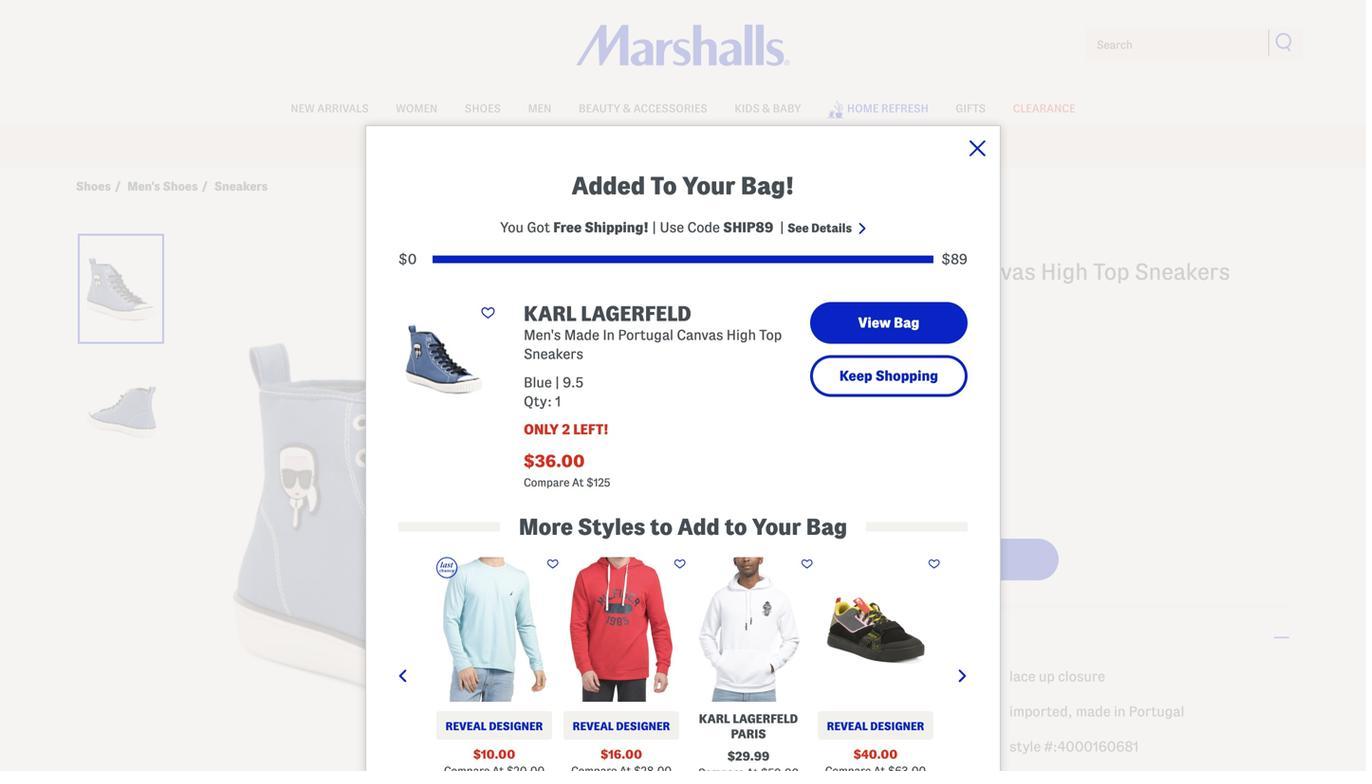 Task type: vqa. For each thing, say whether or not it's contained in the screenshot.
men's suede waterproof larimer sport sneakers image
yes



Task type: describe. For each thing, give the bounding box(es) containing it.
product
[[717, 627, 794, 649]]

reveal designer for 10.00
[[446, 721, 543, 733]]

click or press b to reveal designer element for 16.00
[[564, 712, 680, 741]]

only 2 left! inside added to your bag! dialog
[[524, 422, 609, 438]]

left! inside added to your bag! dialog
[[574, 422, 609, 438]]

kids & baby
[[735, 103, 802, 114]]

more styles to add to your bag list
[[308, 556, 1063, 772]]

1 horizontal spatial shoes
[[163, 180, 198, 193]]

view bag link
[[811, 302, 968, 344]]

women
[[396, 103, 438, 114]]

40.00
[[862, 749, 898, 762]]

add
[[678, 515, 720, 540]]

designer for 16.00
[[616, 721, 670, 733]]

#:4000160681
[[1045, 739, 1139, 755]]

sneakers inside added to your bag! dialog
[[524, 346, 584, 362]]

down image
[[784, 565, 797, 572]]

details inside "link"
[[798, 627, 867, 649]]

in
[[1114, 704, 1126, 720]]

reveal designer for 16.00
[[573, 721, 670, 733]]

1 vertical spatial lagerfeld
[[581, 303, 692, 325]]

$0
[[399, 252, 417, 267]]

$89
[[942, 252, 968, 267]]

made inside karl lagerfeld main content
[[782, 260, 838, 284]]

karl inside main content
[[717, 226, 789, 257]]

help
[[832, 335, 855, 347]]

karl lagerfeld main content
[[0, 168, 1367, 772]]

1 vertical spatial shoes link
[[76, 179, 111, 194]]

color: list box
[[717, 389, 1291, 429]]

on
[[743, 669, 759, 685]]

ship89
[[724, 220, 774, 235]]

added to your bag!
[[572, 173, 795, 199]]

high inside karl lagerfeld main content
[[1041, 260, 1089, 284]]

more styles to add to your bag
[[519, 515, 848, 540]]

got hoodie image
[[691, 558, 807, 703]]

close dialog element
[[970, 140, 986, 157]]

blue
[[524, 375, 552, 391]]

shipping!
[[585, 220, 649, 235]]

clearance
[[1013, 103, 1076, 114]]

2 inside karl lagerfeld main content
[[755, 510, 763, 525]]

use
[[660, 220, 685, 235]]

top
[[823, 669, 845, 685]]

& for kids
[[763, 103, 771, 114]]

beauty & accessories
[[579, 103, 708, 114]]

high inside added to your bag! dialog
[[727, 327, 757, 343]]

9.5
[[563, 375, 584, 391]]

beauty & accessories link
[[579, 93, 708, 121]]

1 horizontal spatial portugal
[[868, 260, 957, 284]]

keep shopping
[[840, 368, 939, 384]]

view bag
[[859, 315, 920, 331]]

style
[[1010, 739, 1042, 755]]

you got free shipping! | use code ship89 | see details
[[500, 220, 855, 235]]

men's shoes link
[[127, 179, 198, 194]]

home refresh link
[[827, 91, 929, 124]]

karl lagerfeld paris
[[699, 713, 799, 742]]

help link
[[812, 331, 855, 350]]

product details link
[[717, 609, 1291, 667]]

toe
[[773, 724, 795, 740]]

0 horizontal spatial bag
[[807, 515, 848, 540]]

men
[[528, 103, 552, 114]]

in inside karl lagerfeld main content
[[843, 260, 862, 284]]

made
[[1077, 704, 1111, 720]]

click or press b to reveal designer element for 40.00
[[818, 712, 934, 741]]

refresh
[[882, 103, 929, 114]]

compare inside $36.00 compare at $125
[[524, 477, 570, 489]]

shoes for shoes / men's shoes / sneakers
[[76, 180, 111, 193]]

accessories
[[634, 103, 708, 114]]

only 2 left! inside karl lagerfeld main content
[[717, 510, 802, 525]]

karl lagerfeld men's made in portugal canvas high top sneakers inside added to your bag! dialog
[[524, 303, 782, 362]]

more
[[519, 515, 573, 540]]

sneakers link
[[214, 179, 268, 194]]

bag inside view bag "link"
[[894, 315, 920, 331]]

rounded toe
[[717, 724, 795, 740]]

top inside karl lagerfeld main content
[[1094, 260, 1130, 284]]

reveal for 16.00
[[573, 721, 614, 733]]

added
[[572, 173, 646, 199]]

kids & baby link
[[735, 93, 802, 121]]

prev
[[423, 556, 447, 570]]

long sleeve solid crew neck tee image
[[437, 558, 552, 703]]

new
[[291, 103, 315, 114]]

10.00
[[481, 749, 516, 762]]

see
[[788, 222, 809, 235]]

beauty
[[579, 103, 621, 114]]

lace up closure
[[1010, 669, 1106, 685]]

lace
[[1010, 669, 1036, 685]]

2 to from the left
[[725, 515, 748, 540]]

to
[[651, 173, 677, 199]]

gifts
[[956, 103, 986, 114]]

arrivals
[[317, 103, 369, 114]]

shopping
[[876, 368, 939, 384]]

lagerfeld inside main content
[[795, 226, 946, 257]]

styles
[[578, 515, 646, 540]]

size list box
[[717, 460, 1291, 504]]

lagerfeld inside karl lagerfeld paris
[[733, 713, 799, 726]]

1 vertical spatial your
[[752, 515, 802, 540]]

click or press b to reveal designer element for 10.00
[[437, 712, 552, 741]]

rounded
[[717, 724, 770, 740]]

banner containing new arrivals
[[0, 0, 1367, 168]]

view
[[859, 315, 891, 331]]

shoes / men's shoes / sneakers
[[76, 180, 268, 193]]

gifts link
[[956, 93, 986, 121]]

at $125
[[573, 477, 611, 489]]

pull
[[717, 669, 740, 685]]

new arrivals link
[[291, 93, 369, 121]]



Task type: locate. For each thing, give the bounding box(es) containing it.
2 horizontal spatial designer
[[871, 721, 925, 733]]

2 reveal from the left
[[573, 721, 614, 733]]

1 horizontal spatial in
[[843, 260, 862, 284]]

& right kids at the top
[[763, 103, 771, 114]]

0 horizontal spatial in
[[603, 327, 615, 343]]

$36.00 up at $125
[[524, 452, 585, 471]]

up
[[1039, 669, 1055, 685]]

code
[[688, 220, 720, 235]]

2 reveal designer from the left
[[573, 721, 670, 733]]

2 vertical spatial men's
[[524, 327, 561, 343]]

designer up '16.00'
[[616, 721, 670, 733]]

0 vertical spatial men's
[[127, 180, 160, 193]]

1 & from the left
[[623, 103, 631, 114]]

compare at              $125
[[717, 335, 809, 346]]

got
[[527, 220, 550, 235]]

in
[[843, 260, 862, 284], [603, 327, 615, 343]]

your up the up 'icon'
[[752, 515, 802, 540]]

reveal designer up 40.00
[[827, 721, 925, 733]]

1 horizontal spatial reveal
[[573, 721, 614, 733]]

1 designer from the left
[[489, 721, 543, 733]]

$36.00 up $125
[[775, 304, 837, 322]]

|
[[652, 220, 657, 235], [780, 220, 785, 235], [555, 375, 560, 391]]

designer up 40.00
[[871, 721, 925, 733]]

$36.00 inside karl lagerfeld main content
[[775, 304, 837, 322]]

reveal designer up 10.00
[[446, 721, 543, 733]]

compare left $125
[[717, 335, 763, 346]]

0 horizontal spatial designer
[[489, 721, 543, 733]]

0 horizontal spatial &
[[623, 103, 631, 114]]

0 horizontal spatial only
[[524, 422, 559, 438]]

1 vertical spatial only
[[717, 510, 752, 525]]

1 horizontal spatial men's
[[524, 327, 561, 343]]

/
[[115, 180, 121, 193], [202, 180, 208, 193]]

2 & from the left
[[763, 103, 771, 114]]

0 horizontal spatial 2
[[562, 422, 570, 438]]

0 vertical spatial bag
[[894, 315, 920, 331]]

0 horizontal spatial compare
[[524, 477, 570, 489]]

29.99
[[736, 751, 770, 764]]

0 horizontal spatial /
[[115, 180, 121, 193]]

blue             | 9.5 qty:          1
[[524, 375, 584, 410]]

2 designer from the left
[[616, 721, 670, 733]]

design,
[[848, 669, 896, 685]]

1 vertical spatial canvas
[[677, 327, 724, 343]]

1 vertical spatial karl
[[524, 303, 577, 325]]

click or press b to reveal designer element up 10.00
[[437, 712, 552, 741]]

0 horizontal spatial |
[[555, 375, 560, 391]]

0 vertical spatial portugal
[[868, 260, 957, 284]]

see details link
[[788, 222, 866, 235]]

menu bar containing new arrivals
[[76, 91, 1291, 125]]

0 vertical spatial sneakers
[[214, 180, 268, 193]]

0 vertical spatial made
[[782, 260, 838, 284]]

0 vertical spatial in
[[843, 260, 862, 284]]

men's made in portugal canvas high top sneakers image
[[193, 215, 698, 772], [81, 237, 161, 341], [399, 302, 490, 416], [81, 360, 161, 465]]

0 vertical spatial $36.00
[[775, 304, 837, 322]]

0 vertical spatial only 2 left!
[[524, 422, 609, 438]]

Search text field
[[1084, 25, 1306, 63]]

made up 9.5
[[565, 327, 600, 343]]

0 vertical spatial details
[[812, 222, 852, 235]]

portugal inside added to your bag! dialog
[[618, 327, 674, 343]]

1 horizontal spatial &
[[763, 103, 771, 114]]

list item inside added to your bag! dialog
[[944, 556, 1063, 772]]

lagerfeld down you have spent $89 or more and have earned free shipping element
[[581, 303, 692, 325]]

men's made in portugal canvas high top sneakers image inside added to your bag! dialog
[[399, 302, 490, 416]]

footbed
[[717, 689, 767, 705]]

2 horizontal spatial reveal designer
[[827, 721, 925, 733]]

2 inside added to your bag! dialog
[[562, 422, 570, 438]]

only 2 left! down the 1 in the left bottom of the page
[[524, 422, 609, 438]]

you have spent $89 or more and have earned free shipping element
[[433, 256, 934, 263]]

3 click or press b to reveal designer element from the left
[[818, 712, 934, 741]]

1 horizontal spatial |
[[652, 220, 657, 235]]

0 horizontal spatial made
[[565, 327, 600, 343]]

men's suede waterproof larimer sport sneakers image
[[818, 558, 934, 703]]

added to your bag! dialog
[[308, 125, 1063, 772]]

1 horizontal spatial click or press b to reveal designer element
[[564, 712, 680, 741]]

karl down footbed
[[699, 713, 730, 726]]

canvas inside added to your bag! dialog
[[677, 327, 724, 343]]

1 reveal from the left
[[446, 721, 487, 733]]

1 horizontal spatial $36.00
[[775, 304, 837, 322]]

men's
[[127, 180, 160, 193], [717, 260, 776, 284], [524, 327, 561, 343]]

menu bar
[[76, 91, 1291, 125]]

0 vertical spatial canvas
[[962, 260, 1036, 284]]

1 vertical spatial top
[[760, 327, 782, 343]]

1 vertical spatial bag
[[807, 515, 848, 540]]

men's inside added to your bag! dialog
[[524, 327, 561, 343]]

0 vertical spatial shoes link
[[465, 93, 501, 121]]

0 horizontal spatial reveal
[[446, 721, 487, 733]]

left!
[[574, 422, 609, 438], [766, 510, 802, 525]]

0 horizontal spatial click or press b to reveal designer element
[[437, 712, 552, 741]]

marquee
[[0, 130, 1367, 168]]

new arrivals
[[291, 103, 369, 114]]

1 horizontal spatial 2
[[755, 510, 763, 525]]

only 2 left! up the up 'icon'
[[717, 510, 802, 525]]

0 vertical spatial karl lagerfeld men's made in portugal canvas high top sneakers
[[717, 226, 1231, 284]]

1 vertical spatial made
[[565, 327, 600, 343]]

3 reveal designer from the left
[[827, 721, 925, 733]]

details inside you got free shipping! | use code ship89 | see details
[[812, 222, 852, 235]]

2 vertical spatial karl
[[699, 713, 730, 726]]

portugal up view bag
[[868, 260, 957, 284]]

shoes link left men's shoes link
[[76, 179, 111, 194]]

karl inside karl lagerfeld paris
[[699, 713, 730, 726]]

site search search field
[[1084, 25, 1306, 63]]

1 vertical spatial portugal
[[618, 327, 674, 343]]

list item
[[944, 556, 1063, 772]]

& inside 'link'
[[623, 103, 631, 114]]

reveal for 10.00
[[446, 721, 487, 733]]

brushback fleece drawstring hoodie image
[[564, 558, 680, 703]]

karl lagerfeld men's made in portugal canvas high top sneakers inside karl lagerfeld main content
[[717, 226, 1231, 284]]

only inside karl lagerfeld main content
[[717, 510, 752, 525]]

2 down blue             | 9.5 qty:          1
[[562, 422, 570, 438]]

prev button
[[399, 556, 447, 772]]

closure
[[1059, 669, 1106, 685]]

left! up the up 'icon'
[[766, 510, 802, 525]]

lagerfeld up view
[[795, 226, 946, 257]]

up image
[[784, 548, 797, 556]]

compare
[[717, 335, 763, 346], [524, 477, 570, 489]]

3 designer from the left
[[871, 721, 925, 733]]

home
[[848, 103, 879, 114]]

0 horizontal spatial top
[[760, 327, 782, 343]]

qty:
[[524, 394, 552, 410]]

$36.00 for $36.00
[[775, 304, 837, 322]]

1 click or press b to reveal designer element from the left
[[437, 712, 552, 741]]

1 horizontal spatial designer
[[616, 721, 670, 733]]

left! inside karl lagerfeld main content
[[766, 510, 802, 525]]

left! up $36.00 compare at $125
[[574, 422, 609, 438]]

shoes left men's shoes link
[[76, 180, 111, 193]]

2 horizontal spatial sneakers
[[1135, 260, 1231, 284]]

keep
[[840, 368, 873, 384]]

to left add
[[650, 515, 673, 540]]

shoes
[[465, 103, 501, 114], [76, 180, 111, 193], [163, 180, 198, 193]]

reveal designer up '16.00'
[[573, 721, 670, 733]]

2 horizontal spatial reveal
[[827, 721, 868, 733]]

free
[[554, 220, 582, 235]]

high
[[1041, 260, 1089, 284], [727, 327, 757, 343]]

reveal for 40.00
[[827, 721, 868, 733]]

2 click or press b to reveal designer element from the left
[[564, 712, 680, 741]]

padded
[[899, 669, 947, 685]]

1 vertical spatial karl lagerfeld men's made in portugal canvas high top sneakers
[[524, 303, 782, 362]]

bag!
[[741, 173, 795, 199]]

details up top
[[798, 627, 867, 649]]

click or press b to reveal designer element
[[437, 712, 552, 741], [564, 712, 680, 741], [818, 712, 934, 741]]

1 horizontal spatial only
[[717, 510, 752, 525]]

1 horizontal spatial /
[[202, 180, 208, 193]]

0 vertical spatial left!
[[574, 422, 609, 438]]

click or press b to reveal designer element up '16.00'
[[564, 712, 680, 741]]

to right add
[[725, 515, 748, 540]]

0 vertical spatial 2
[[562, 422, 570, 438]]

style #:4000160681
[[1010, 739, 1139, 755]]

only 2 left!
[[524, 422, 609, 438], [717, 510, 802, 525]]

you
[[500, 220, 524, 235]]

2 / from the left
[[202, 180, 208, 193]]

None submit
[[1276, 32, 1295, 51], [822, 539, 1059, 581], [1276, 32, 1295, 51], [822, 539, 1059, 581]]

1 vertical spatial only 2 left!
[[717, 510, 802, 525]]

1 horizontal spatial only 2 left!
[[717, 510, 802, 525]]

home refresh
[[848, 103, 929, 114]]

blue image
[[720, 392, 744, 417]]

pull on tab, high top design, padded footbed
[[717, 669, 947, 705]]

karl lagerfeld men's made in portugal canvas high top sneakers
[[717, 226, 1231, 284], [524, 303, 782, 362]]

| inside blue             | 9.5 qty:          1
[[555, 375, 560, 391]]

0 vertical spatial your
[[683, 173, 736, 199]]

0 horizontal spatial $36.00
[[524, 452, 585, 471]]

high
[[792, 669, 820, 685]]

2 horizontal spatial |
[[780, 220, 785, 235]]

1 horizontal spatial top
[[1094, 260, 1130, 284]]

1 vertical spatial sneakers
[[1135, 260, 1231, 284]]

portugal down you have spent $89 or more and have earned free shipping element
[[618, 327, 674, 343]]

1 horizontal spatial compare
[[717, 335, 763, 346]]

click or press b to reveal designer element up 40.00
[[818, 712, 934, 741]]

/ left men's shoes link
[[115, 180, 121, 193]]

0 horizontal spatial your
[[683, 173, 736, 199]]

your up code
[[683, 173, 736, 199]]

2 horizontal spatial click or press b to reveal designer element
[[818, 712, 934, 741]]

0 horizontal spatial shoes link
[[76, 179, 111, 194]]

1 vertical spatial high
[[727, 327, 757, 343]]

shoes left "sneakers" link
[[163, 180, 198, 193]]

x
[[970, 140, 977, 154]]

0 vertical spatial karl
[[717, 226, 789, 257]]

$125
[[782, 335, 806, 346]]

women link
[[396, 93, 438, 121]]

1 horizontal spatial bag
[[894, 315, 920, 331]]

$36.00 for $36.00 compare at $125
[[524, 452, 585, 471]]

& for beauty
[[623, 103, 631, 114]]

1 horizontal spatial shoes link
[[465, 93, 501, 121]]

shoes link left the men link
[[465, 93, 501, 121]]

1 vertical spatial men's
[[717, 260, 776, 284]]

$36.00 inside $36.00 compare at $125
[[524, 452, 585, 471]]

1 reveal designer from the left
[[446, 721, 543, 733]]

0 vertical spatial lagerfeld
[[795, 226, 946, 257]]

plus image
[[1274, 637, 1291, 639]]

0 horizontal spatial shoes
[[76, 180, 111, 193]]

compare up the 'more'
[[524, 477, 570, 489]]

1 horizontal spatial reveal designer
[[573, 721, 670, 733]]

1
[[556, 394, 561, 410]]

reveal up '16.00'
[[573, 721, 614, 733]]

reveal up 10.00
[[446, 721, 487, 733]]

canvas inside karl lagerfeld main content
[[962, 260, 1036, 284]]

0 horizontal spatial canvas
[[677, 327, 724, 343]]

0 horizontal spatial high
[[727, 327, 757, 343]]

2
[[562, 422, 570, 438], [755, 510, 763, 525]]

lagerfeld up paris
[[733, 713, 799, 726]]

baby
[[773, 103, 802, 114]]

0 vertical spatial high
[[1041, 260, 1089, 284]]

shoes inside "menu bar"
[[465, 103, 501, 114]]

product details
[[717, 627, 867, 649]]

top inside added to your bag! dialog
[[760, 327, 782, 343]]

top
[[1094, 260, 1130, 284], [760, 327, 782, 343]]

1 horizontal spatial sneakers
[[524, 346, 584, 362]]

made down see
[[782, 260, 838, 284]]

2 right add
[[755, 510, 763, 525]]

& right beauty
[[623, 103, 631, 114]]

in inside added to your bag! dialog
[[603, 327, 615, 343]]

reveal
[[446, 721, 487, 733], [573, 721, 614, 733], [827, 721, 868, 733]]

1 horizontal spatial to
[[725, 515, 748, 540]]

0 horizontal spatial reveal designer
[[446, 721, 543, 733]]

karl down bag!
[[717, 226, 789, 257]]

&
[[623, 103, 631, 114], [763, 103, 771, 114]]

designer for 40.00
[[871, 721, 925, 733]]

clearance link
[[1013, 93, 1076, 121]]

3 reveal from the left
[[827, 721, 868, 733]]

| left use
[[652, 220, 657, 235]]

1 vertical spatial details
[[798, 627, 867, 649]]

0 horizontal spatial left!
[[574, 422, 609, 438]]

reveal designer for 40.00
[[827, 721, 925, 733]]

1 vertical spatial $36.00
[[524, 452, 585, 471]]

1 horizontal spatial left!
[[766, 510, 802, 525]]

details right see
[[812, 222, 852, 235]]

tab,
[[763, 669, 789, 685]]

compare inside karl lagerfeld main content
[[717, 335, 763, 346]]

designer up 10.00
[[489, 721, 543, 733]]

imported,
[[1010, 704, 1073, 720]]

0 vertical spatial only
[[524, 422, 559, 438]]

2 horizontal spatial shoes
[[465, 103, 501, 114]]

16.00
[[609, 749, 643, 762]]

canvas
[[962, 260, 1036, 284], [677, 327, 724, 343]]

keep shopping link
[[811, 355, 968, 397]]

portugal
[[868, 260, 957, 284], [618, 327, 674, 343], [1129, 704, 1185, 720]]

1 / from the left
[[115, 180, 121, 193]]

reveal designer
[[446, 721, 543, 733], [573, 721, 670, 733], [827, 721, 925, 733]]

0 horizontal spatial men's
[[127, 180, 160, 193]]

lagerfeld
[[795, 226, 946, 257], [581, 303, 692, 325], [733, 713, 799, 726]]

shoes left men
[[465, 103, 501, 114]]

kids
[[735, 103, 760, 114]]

1 vertical spatial in
[[603, 327, 615, 343]]

karl up blue
[[524, 303, 577, 325]]

2 vertical spatial lagerfeld
[[733, 713, 799, 726]]

only inside added to your bag! dialog
[[524, 422, 559, 438]]

details
[[812, 222, 852, 235], [798, 627, 867, 649]]

designer for 10.00
[[489, 721, 543, 733]]

portugal right the in on the bottom of the page
[[1129, 704, 1185, 720]]

/ left "sneakers" link
[[202, 180, 208, 193]]

1 vertical spatial 2
[[755, 510, 763, 525]]

shoes link
[[465, 93, 501, 121], [76, 179, 111, 194]]

0 horizontal spatial to
[[650, 515, 673, 540]]

designer
[[489, 721, 543, 733], [616, 721, 670, 733], [871, 721, 925, 733]]

1 to from the left
[[650, 515, 673, 540]]

imported, made in portugal
[[1010, 704, 1185, 720]]

1 horizontal spatial your
[[752, 515, 802, 540]]

men link
[[528, 93, 552, 121]]

$36.00 compare at $125
[[524, 452, 611, 489]]

banner
[[0, 0, 1367, 168]]

| left 9.5
[[555, 375, 560, 391]]

made inside added to your bag! dialog
[[565, 327, 600, 343]]

1 horizontal spatial made
[[782, 260, 838, 284]]

shoes for shoes
[[465, 103, 501, 114]]

0 vertical spatial compare
[[717, 335, 763, 346]]

reveal up 40.00
[[827, 721, 868, 733]]

paris
[[731, 728, 767, 742]]

| left see
[[780, 220, 785, 235]]

0 horizontal spatial sneakers
[[214, 180, 268, 193]]

0 horizontal spatial only 2 left!
[[524, 422, 609, 438]]

1 vertical spatial compare
[[524, 477, 570, 489]]

0 horizontal spatial portugal
[[618, 327, 674, 343]]

2 vertical spatial portugal
[[1129, 704, 1185, 720]]

only
[[524, 422, 559, 438], [717, 510, 752, 525]]

2 horizontal spatial portugal
[[1129, 704, 1185, 720]]



